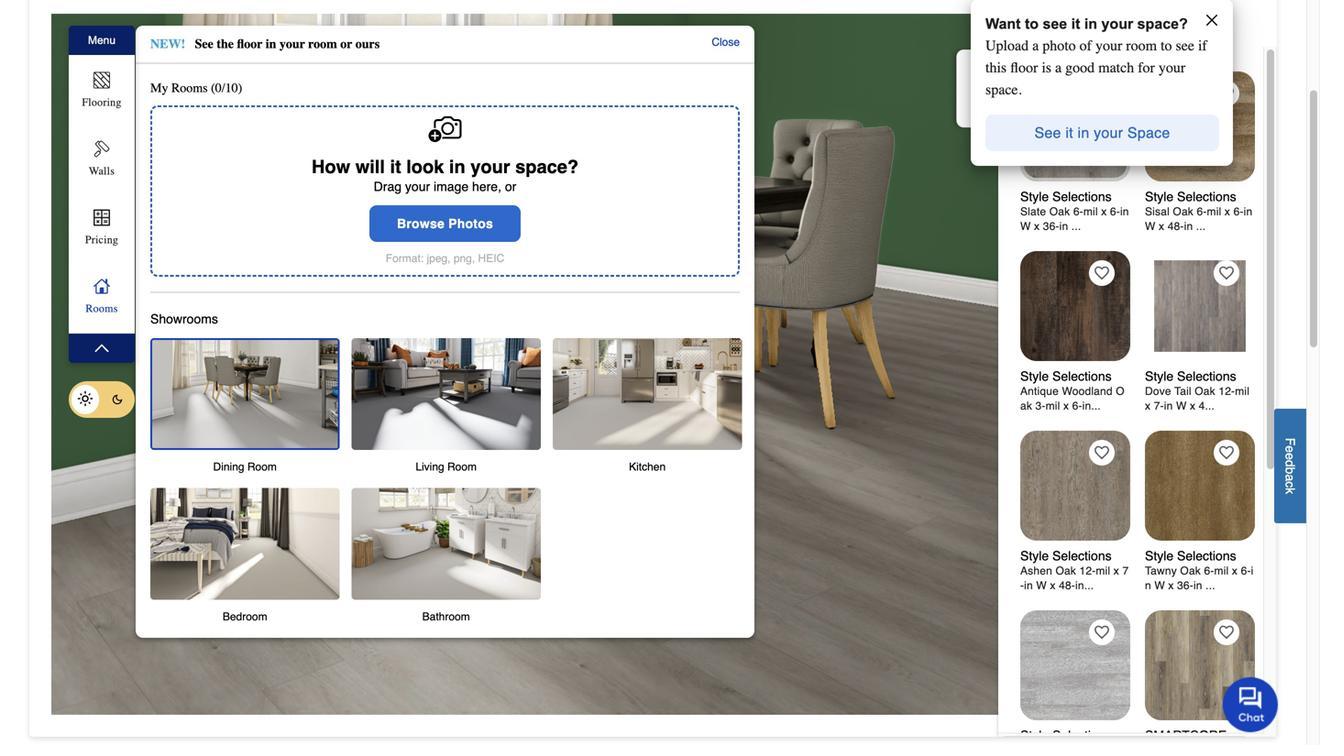 Task type: locate. For each thing, give the bounding box(es) containing it.
mil right tail
[[1236, 385, 1250, 398]]

6- inside style selections antique woodland o ak 3-mil x 6-in...
[[1073, 400, 1083, 413]]

36- right n
[[1178, 580, 1194, 593]]

x left 'sisal'
[[1102, 205, 1107, 218]]

w right n
[[1155, 580, 1166, 593]]

1 vertical spatial i
[[1237, 145, 1254, 150]]

0 horizontal spatial or
[[341, 37, 353, 51]]

room for living room
[[448, 461, 477, 474]]

selections inside style selections sisal oak 6-mil x 6-in w x 48-in ...
[[1178, 189, 1237, 204]]

space
[[1128, 124, 1171, 141]]

style for style selections slate oak 6-mil x 6-in w x 36-in ...
[[1021, 189, 1049, 204]]

2 vertical spatial it
[[390, 156, 401, 177]]

0 vertical spatial it
[[1072, 16, 1081, 32]]

... for style selections slate oak 6-mil x 6-in w x 36-in ...
[[1072, 220, 1082, 233]]

s
[[971, 103, 987, 111], [1215, 158, 1232, 166]]

room inside button
[[448, 461, 477, 474]]

0 vertical spatial 48-
[[1168, 220, 1185, 233]]

mil inside "style selections slate oak 6-mil x 6-in w x 36-in ..."
[[1084, 205, 1099, 218]]

r down m on the right top
[[1237, 162, 1254, 168]]

0 horizontal spatial room
[[248, 461, 277, 474]]

your
[[1102, 16, 1134, 32], [280, 37, 305, 51], [1096, 37, 1123, 54], [1159, 59, 1186, 76], [1094, 124, 1124, 141], [471, 156, 511, 177], [405, 179, 430, 194]]

style for style selections tawny oak 6-mil x 6-i n w x 36-in ...
[[1146, 549, 1174, 564]]

close image
[[1205, 13, 1220, 28]]

menu
[[88, 34, 116, 46]]

rooms down home outlined image
[[86, 302, 118, 315]]

your left space on the top right of the page
[[1094, 124, 1124, 141]]

mil inside style selections tawny oak 6-mil x 6-i n w x 36-in ...
[[1215, 565, 1229, 578]]

s up style selections sisal oak 6-mil x 6-in w x 48-in ...
[[1215, 158, 1232, 166]]

space.
[[986, 81, 1022, 98]]

mil inside style selections ashen oak 12-mil x 7 -in w x 48-in...
[[1096, 565, 1111, 578]]

oak for style selections ashen oak 12-mil x 7 -in w x 48-in...
[[1056, 565, 1077, 578]]

it
[[1072, 16, 1081, 32], [1066, 124, 1074, 141], [390, 156, 401, 177]]

0 horizontal spatial floor
[[237, 37, 263, 51]]

of
[[1080, 37, 1092, 54]]

match
[[1099, 59, 1135, 76]]

1 horizontal spatial rooms
[[171, 81, 208, 95]]

image
[[434, 179, 469, 194]]

mil right "slate" at the right top of page
[[1084, 205, 1099, 218]]

0 vertical spatial in...
[[1083, 400, 1102, 413]]

mil inside style selections sisal oak 6-mil x 6-in w x 48-in ...
[[1208, 205, 1222, 218]]

0 vertical spatial heart outline image
[[1095, 446, 1110, 460]]

1 horizontal spatial room
[[1127, 37, 1158, 54]]

1 vertical spatial 48-
[[1060, 580, 1076, 593]]

tile image inside smartcore button
[[1146, 611, 1256, 721]]

or right here,
[[505, 179, 517, 194]]

mil left 7
[[1096, 565, 1111, 578]]

1 vertical spatial or
[[505, 179, 517, 194]]

2 vertical spatial i
[[1252, 565, 1254, 578]]

e up the b
[[1284, 453, 1298, 460]]

space? for look
[[516, 156, 579, 177]]

e up the d
[[1284, 446, 1298, 453]]

w inside style selections dove tail oak 12-mil x 7-in w x 4...
[[1177, 400, 1187, 413]]

a inside button
[[1284, 474, 1298, 482]]

w inside style selections sisal oak 6-mil x 6-in w x 48-in ...
[[1146, 220, 1156, 233]]

oak inside style selections ashen oak 12-mil x 7 -in w x 48-in...
[[1056, 565, 1077, 578]]

2 vertical spatial l
[[1237, 150, 1254, 154]]

dove
[[1146, 385, 1172, 398]]

1 horizontal spatial r
[[1237, 162, 1254, 168]]

x left 4...
[[1191, 400, 1196, 413]]

oak right 'sisal'
[[1174, 205, 1194, 218]]

livingroom image
[[352, 338, 541, 450]]

close image
[[972, 57, 986, 71]]

dining
[[213, 461, 245, 474]]

heart outline image
[[1095, 266, 1110, 281], [1220, 266, 1235, 281], [1220, 446, 1235, 460], [1220, 626, 1235, 640]]

for
[[1138, 59, 1156, 76]]

x right tawny
[[1233, 565, 1238, 578]]

floor inside the upload a photo of your room to see if this floor is a good match for your space.
[[1011, 59, 1039, 76]]

style inside style selections antique woodland o ak 3-mil x 6-in...
[[1021, 369, 1049, 384]]

new! see the floor in your room or ours
[[150, 37, 380, 51]]

or
[[341, 37, 353, 51], [505, 179, 517, 194]]

floors
[[1142, 17, 1181, 32]]

o
[[1117, 385, 1125, 398]]

12- left 7
[[1080, 565, 1096, 578]]

w inside "style selections slate oak 6-mil x 6-in w x 36-in ..."
[[1021, 220, 1031, 233]]

... inside style selections sisal oak 6-mil x 6-in w x 48-in ...
[[1197, 220, 1207, 233]]

0 horizontal spatial space?
[[516, 156, 579, 177]]

selections inside button
[[1053, 729, 1112, 743]]

see left the
[[195, 37, 214, 51]]

see it in your space button
[[986, 107, 1220, 159], [1020, 107, 1186, 159]]

style inside style selections sisal oak 6-mil x 6-in w x 48-in ...
[[1146, 189, 1174, 204]]

heart outline image for style selections tawny oak 6-mil x 6-i n w x 36-in ...
[[1220, 446, 1235, 460]]

36- down "slate" at the right top of page
[[1044, 220, 1060, 233]]

0 vertical spatial rooms
[[171, 81, 208, 95]]

0 vertical spatial 12-
[[1219, 385, 1236, 398]]

k
[[1284, 488, 1298, 494]]

1 room from the left
[[248, 461, 277, 474]]

mil inside style selections dove tail oak 12-mil x 7-in w x 4...
[[1236, 385, 1250, 398]]

a up the k
[[1284, 474, 1298, 482]]

i down s
[[1237, 145, 1254, 150]]

selections inside "style selections slate oak 6-mil x 6-in w x 36-in ..."
[[1053, 189, 1112, 204]]

oak
[[1050, 205, 1071, 218], [1174, 205, 1194, 218], [1195, 385, 1216, 398], [1056, 565, 1077, 578], [1181, 565, 1202, 578]]

0 horizontal spatial 48-
[[1060, 580, 1076, 593]]

room right living
[[448, 461, 477, 474]]

in... inside style selections ashen oak 12-mil x 7 -in w x 48-in...
[[1076, 580, 1094, 593]]

mil for style selections tawny oak 6-mil x 6-i n w x 36-in ...
[[1215, 565, 1229, 578]]

w inside style selections ashen oak 12-mil x 7 -in w x 48-in...
[[1037, 580, 1047, 593]]

48- down 'sisal'
[[1168, 220, 1185, 233]]

0 horizontal spatial rooms
[[86, 302, 118, 315]]

l
[[971, 90, 987, 94], [1215, 129, 1232, 133], [1237, 150, 1254, 154]]

to right want
[[1025, 16, 1039, 32]]

a left photo
[[1033, 37, 1039, 54]]

x down ashen
[[1051, 580, 1056, 593]]

0 vertical spatial i
[[1237, 128, 1254, 132]]

mil for style selections slate oak 6-mil x 6-in w x 36-in ...
[[1084, 205, 1099, 218]]

heart outline image down style selections sisal oak 6-mil x 6-in w x 48-in ...
[[1220, 266, 1235, 281]]

style inside style selections tawny oak 6-mil x 6-i n w x 36-in ...
[[1146, 549, 1174, 564]]

oak for style selections sisal oak 6-mil x 6-in w x 48-in ...
[[1174, 205, 1194, 218]]

style for style selections dove tail oak 12-mil x 7-in w x 4...
[[1146, 369, 1174, 384]]

d
[[1284, 460, 1298, 467]]

in... right -
[[1076, 580, 1094, 593]]

style selections sisal oak 6-mil x 6-in w x 48-in ...
[[1146, 189, 1253, 233]]

tile image
[[1021, 72, 1131, 182], [1146, 72, 1256, 182], [1021, 251, 1131, 361], [1146, 251, 1256, 361], [1021, 431, 1131, 541], [1146, 431, 1256, 541], [1021, 611, 1131, 721], [1146, 611, 1256, 721]]

how
[[312, 156, 351, 177]]

a right is
[[1056, 59, 1062, 76]]

i down chevron down icon
[[1237, 128, 1254, 132]]

-
[[1021, 580, 1025, 593]]

l down m on the right top
[[1237, 150, 1254, 154]]

1 horizontal spatial floor
[[1011, 59, 1039, 76]]

a inside s i m i l a r f l o o r s
[[1237, 154, 1254, 162]]

see down is
[[1035, 124, 1062, 141]]

style inside style selections dove tail oak 12-mil x 7-in w x 4...
[[1146, 369, 1174, 384]]

w down 'sisal'
[[1146, 220, 1156, 233]]

heart outline image down "style selections slate oak 6-mil x 6-in w x 36-in ..."
[[1095, 266, 1110, 281]]

c
[[1284, 482, 1298, 488]]

style for style selections sisal oak 6-mil x 6-in w x 48-in ...
[[1146, 189, 1174, 204]]

mil for style selections ashen oak 12-mil x 7 -in w x 48-in...
[[1096, 565, 1111, 578]]

chevron down image
[[1227, 71, 1242, 85]]

i
[[1237, 128, 1254, 132], [1237, 145, 1254, 150], [1252, 565, 1254, 578]]

oak inside "style selections slate oak 6-mil x 6-in w x 36-in ..."
[[1050, 205, 1071, 218]]

w
[[1021, 220, 1031, 233], [1146, 220, 1156, 233], [1177, 400, 1187, 413], [1037, 580, 1047, 593], [1155, 580, 1166, 593]]

...
[[1072, 220, 1082, 233], [1197, 220, 1207, 233], [1206, 580, 1216, 593]]

want to see it in your space?
[[986, 16, 1189, 32]]

l down close image
[[971, 90, 987, 94]]

0 horizontal spatial r
[[1215, 152, 1232, 158]]

1 vertical spatial to
[[1161, 37, 1173, 54]]

see left if
[[1176, 37, 1195, 54]]

1 vertical spatial heart outline image
[[1095, 626, 1110, 640]]

1 vertical spatial l
[[1215, 129, 1232, 133]]

0 horizontal spatial room
[[308, 37, 337, 51]]

1 horizontal spatial 12-
[[1219, 385, 1236, 398]]

selections inside style selections antique woodland o ak 3-mil x 6-in...
[[1053, 369, 1112, 384]]

in inside style selections tawny oak 6-mil x 6-i n w x 36-in ...
[[1194, 580, 1203, 593]]

room
[[248, 461, 277, 474], [448, 461, 477, 474]]

f left s
[[1215, 120, 1232, 129]]

1 horizontal spatial 48-
[[1168, 220, 1185, 233]]

room inside button
[[248, 461, 277, 474]]

it inside how will it look in your space? drag your image here, or
[[390, 156, 401, 177]]

heart outline image down woodland
[[1095, 446, 1110, 460]]

mil
[[1084, 205, 1099, 218], [1208, 205, 1222, 218], [1236, 385, 1250, 398], [1046, 400, 1061, 413], [1096, 565, 1111, 578], [1215, 565, 1229, 578]]

is
[[1042, 59, 1052, 76]]

0 horizontal spatial f
[[1215, 120, 1232, 129]]

to
[[1025, 16, 1039, 32], [1161, 37, 1173, 54]]

48- inside style selections sisal oak 6-mil x 6-in w x 48-in ...
[[1168, 220, 1185, 233]]

i inside style selections tawny oak 6-mil x 6-i n w x 36-in ...
[[1252, 565, 1254, 578]]

w for style selections dove tail oak 12-mil x 7-in w x 4...
[[1177, 400, 1187, 413]]

mil right 'sisal'
[[1208, 205, 1222, 218]]

mil right tawny
[[1215, 565, 1229, 578]]

oak for style selections slate oak 6-mil x 6-in w x 36-in ...
[[1050, 205, 1071, 218]]

browse photos button
[[370, 205, 521, 242]]

kitchen button
[[553, 338, 754, 488]]

tail
[[1175, 385, 1192, 398]]

2 heart outline image from the top
[[1095, 626, 1110, 640]]

style inside style selections ashen oak 12-mil x 7 -in w x 48-in...
[[1021, 549, 1049, 564]]

chat invite button image
[[1224, 677, 1280, 733]]

selections
[[1053, 189, 1112, 204], [1178, 189, 1237, 204], [1053, 369, 1112, 384], [1178, 369, 1237, 384], [1053, 549, 1112, 564], [1178, 549, 1237, 564], [1053, 729, 1112, 743]]

bathroom button
[[352, 488, 553, 638]]

selections inside style selections tawny oak 6-mil x 6-i n w x 36-in ...
[[1178, 549, 1237, 564]]

1 heart outline image from the top
[[1095, 446, 1110, 460]]

12- right tail
[[1219, 385, 1236, 398]]

floor right the
[[237, 37, 263, 51]]

a down m on the right top
[[1237, 154, 1254, 162]]

floor left is
[[1011, 59, 1039, 76]]

upload a photo of your room to see if this floor is a good match for your space.
[[986, 37, 1208, 98]]

0 horizontal spatial l
[[971, 90, 987, 94]]

12-
[[1219, 385, 1236, 398], [1080, 565, 1096, 578]]

l left m on the right top
[[1215, 129, 1232, 133]]

slate
[[1021, 205, 1047, 218]]

heart outline image
[[1095, 446, 1110, 460], [1095, 626, 1110, 640]]

room inside the upload a photo of your room to see if this floor is a good match for your space.
[[1127, 37, 1158, 54]]

0 horizontal spatial 12-
[[1080, 565, 1096, 578]]

walls button
[[72, 133, 132, 187]]

r up style selections sisal oak 6-mil x 6-in w x 48-in ...
[[1215, 152, 1232, 158]]

0 horizontal spatial s
[[971, 103, 987, 111]]

1 vertical spatial in...
[[1076, 580, 1094, 593]]

style inside "style selections slate oak 6-mil x 6-in w x 36-in ..."
[[1021, 189, 1049, 204]]

your right the
[[280, 37, 305, 51]]

1 horizontal spatial s
[[1215, 158, 1232, 166]]

see up photo
[[1043, 16, 1068, 32]]

chevron up image
[[93, 339, 111, 358]]

w for style selections ashen oak 12-mil x 7 -in w x 48-in...
[[1037, 580, 1047, 593]]

heart outline image left the d
[[1220, 446, 1235, 460]]

0 vertical spatial space?
[[1138, 16, 1189, 32]]

1 horizontal spatial space?
[[1138, 16, 1189, 32]]

1 horizontal spatial room
[[448, 461, 477, 474]]

it down good
[[1066, 124, 1074, 141]]

1 vertical spatial s
[[1215, 158, 1232, 166]]

the
[[217, 37, 234, 51]]

oak inside style selections dove tail oak 12-mil x 7-in w x 4...
[[1195, 385, 1216, 398]]

in inside how will it look in your space? drag your image here, or
[[449, 156, 466, 177]]

space? for it
[[1138, 16, 1189, 32]]

(
[[211, 81, 215, 95]]

s down c
[[971, 103, 987, 111]]

rooms left '('
[[171, 81, 208, 95]]

oak right ashen
[[1056, 565, 1077, 578]]

selections for style selections
[[1053, 729, 1112, 743]]

e down c
[[971, 111, 987, 120]]

how will it look in your space? drag your image here, or
[[312, 156, 579, 194]]

will
[[356, 156, 385, 177]]

0 horizontal spatial see
[[195, 37, 214, 51]]

your down similar
[[1096, 37, 1123, 54]]

48- right -
[[1060, 580, 1076, 593]]

format:
[[386, 252, 424, 265]]

7-
[[1155, 400, 1165, 413]]

x down 'sisal'
[[1159, 220, 1165, 233]]

1 vertical spatial see
[[1035, 124, 1062, 141]]

1 vertical spatial 12-
[[1080, 565, 1096, 578]]

0 vertical spatial floor
[[237, 37, 263, 51]]

1 horizontal spatial f
[[1284, 438, 1298, 446]]

flooring image
[[91, 69, 113, 91]]

or inside how will it look in your space? drag your image here, or
[[505, 179, 517, 194]]

w down ashen
[[1037, 580, 1047, 593]]

0 horizontal spatial to
[[1025, 16, 1039, 32]]

it up drag
[[390, 156, 401, 177]]

0 vertical spatial f
[[1215, 120, 1232, 129]]

2 room from the left
[[448, 461, 477, 474]]

tile image for heart outline image related to style selections tawny oak 6-mil x 6-i n w x 36-in ...
[[1146, 431, 1256, 541]]

selections for style selections dove tail oak 12-mil x 7-in w x 4...
[[1178, 369, 1237, 384]]

1 vertical spatial see
[[1176, 37, 1195, 54]]

space?
[[1138, 16, 1189, 32], [516, 156, 579, 177]]

f inside button
[[1284, 438, 1298, 446]]

heart outline image inside style selections button
[[1095, 626, 1110, 640]]

f up the d
[[1284, 438, 1298, 446]]

2 room from the left
[[1127, 37, 1158, 54]]

w inside style selections tawny oak 6-mil x 6-i n w x 36-in ...
[[1155, 580, 1166, 593]]

browse photos
[[397, 216, 493, 231]]

selections for style selections slate oak 6-mil x 6-in w x 36-in ...
[[1053, 189, 1112, 204]]

room left ours
[[308, 37, 337, 51]]

if
[[1199, 37, 1208, 54]]

selections inside style selections ashen oak 12-mil x 7 -in w x 48-in...
[[1053, 549, 1112, 564]]

selections inside style selections dove tail oak 12-mil x 7-in w x 4...
[[1178, 369, 1237, 384]]

heart outline image down style selections ashen oak 12-mil x 7 -in w x 48-in... on the bottom right of the page
[[1095, 626, 1110, 640]]

space? inside how will it look in your space? drag your image here, or
[[516, 156, 579, 177]]

tile image inside style selections button
[[1021, 611, 1131, 721]]

s inside s i m i l a r f l o o r s
[[1215, 158, 1232, 166]]

w down "slate" at the right top of page
[[1021, 220, 1031, 233]]

0 vertical spatial l
[[971, 90, 987, 94]]

style
[[1021, 189, 1049, 204], [1146, 189, 1174, 204], [1021, 369, 1049, 384], [1146, 369, 1174, 384], [1021, 549, 1049, 564], [1146, 549, 1174, 564], [1021, 729, 1049, 743]]

new!
[[150, 37, 185, 51]]

i right tawny
[[1252, 565, 1254, 578]]

see
[[195, 37, 214, 51], [1035, 124, 1062, 141]]

dining room
[[213, 461, 277, 474]]

1 horizontal spatial l
[[1215, 129, 1232, 133]]

format: jpeg, png, heic
[[386, 252, 505, 265]]

1 horizontal spatial see
[[1176, 37, 1195, 54]]

w down tail
[[1177, 400, 1187, 413]]

in... inside style selections antique woodland o ak 3-mil x 6-in...
[[1083, 400, 1102, 413]]

room down the similar floors
[[1127, 37, 1158, 54]]

room
[[308, 37, 337, 51], [1127, 37, 1158, 54]]

0 vertical spatial or
[[341, 37, 353, 51]]

36- inside "style selections slate oak 6-mil x 6-in w x 36-in ..."
[[1044, 220, 1060, 233]]

or left ours
[[341, 37, 353, 51]]

1 horizontal spatial to
[[1161, 37, 1173, 54]]

1 vertical spatial rooms
[[86, 302, 118, 315]]

room right dining
[[248, 461, 277, 474]]

1 horizontal spatial or
[[505, 179, 517, 194]]

it up of
[[1072, 16, 1081, 32]]

1 horizontal spatial 36-
[[1178, 580, 1194, 593]]

x down "slate" at the right top of page
[[1035, 220, 1040, 233]]

oak right tawny
[[1181, 565, 1202, 578]]

in... down woodland
[[1083, 400, 1102, 413]]

6-
[[1074, 205, 1084, 218], [1111, 205, 1121, 218], [1197, 205, 1208, 218], [1234, 205, 1244, 218], [1073, 400, 1083, 413], [1205, 565, 1215, 578], [1242, 565, 1252, 578]]

tile image for heart outline image for style selections dove tail oak 12-mil x 7-in w x 4...
[[1146, 251, 1256, 361]]

oak inside style selections sisal oak 6-mil x 6-in w x 48-in ...
[[1174, 205, 1194, 218]]

x left 7
[[1114, 565, 1120, 578]]

1 vertical spatial 36-
[[1178, 580, 1194, 593]]

oak for style selections tawny oak 6-mil x 6-i n w x 36-in ...
[[1181, 565, 1202, 578]]

oak up 4...
[[1195, 385, 1216, 398]]

3-
[[1036, 400, 1046, 413]]

in inside style selections dove tail oak 12-mil x 7-in w x 4...
[[1165, 400, 1174, 413]]

0 horizontal spatial see
[[1043, 16, 1068, 32]]

x right "3-"
[[1064, 400, 1070, 413]]

0 vertical spatial to
[[1025, 16, 1039, 32]]

good
[[1066, 59, 1095, 76]]

1 vertical spatial f
[[1284, 438, 1298, 446]]

1 horizontal spatial see
[[1035, 124, 1062, 141]]

0 vertical spatial 36-
[[1044, 220, 1060, 233]]

your right for
[[1159, 59, 1186, 76]]

style inside button
[[1021, 729, 1049, 743]]

oak right "slate" at the right top of page
[[1050, 205, 1071, 218]]

bedroom button
[[150, 488, 352, 638]]

selections for style selections tawny oak 6-mil x 6-i n w x 36-in ...
[[1178, 549, 1237, 564]]

1 vertical spatial space?
[[516, 156, 579, 177]]

1 vertical spatial it
[[1066, 124, 1074, 141]]

... inside "style selections slate oak 6-mil x 6-in w x 36-in ..."
[[1072, 220, 1082, 233]]

see it in your space
[[1035, 124, 1171, 141]]

mil down antique
[[1046, 400, 1061, 413]]

to down floors
[[1161, 37, 1173, 54]]

x
[[1102, 205, 1107, 218], [1225, 205, 1231, 218], [1035, 220, 1040, 233], [1159, 220, 1165, 233], [1064, 400, 1070, 413], [1146, 400, 1151, 413], [1191, 400, 1196, 413], [1114, 565, 1120, 578], [1233, 565, 1238, 578], [1051, 580, 1056, 593], [1169, 580, 1175, 593]]

here,
[[472, 179, 502, 194]]

2 see it in your space button from the left
[[1020, 107, 1186, 159]]

pricing
[[85, 233, 118, 246]]

1 vertical spatial floor
[[1011, 59, 1039, 76]]

oak inside style selections tawny oak 6-mil x 6-i n w x 36-in ...
[[1181, 565, 1202, 578]]

0 horizontal spatial 36-
[[1044, 220, 1060, 233]]



Task type: vqa. For each thing, say whether or not it's contained in the screenshot.
2022
no



Task type: describe. For each thing, give the bounding box(es) containing it.
living room button
[[352, 338, 553, 488]]

living
[[416, 461, 445, 474]]

my
[[150, 81, 168, 95]]

c l o s e button
[[957, 49, 1001, 127]]

/10)
[[222, 81, 242, 95]]

0 vertical spatial r
[[1215, 152, 1232, 158]]

n
[[1146, 580, 1152, 593]]

... inside style selections tawny oak 6-mil x 6-i n w x 36-in ...
[[1206, 580, 1216, 593]]

2 horizontal spatial l
[[1237, 150, 1254, 154]]

close button
[[712, 35, 740, 53]]

upload
[[986, 37, 1029, 54]]

0 vertical spatial s
[[971, 103, 987, 111]]

f inside s i m i l a r f l o o r s
[[1215, 120, 1232, 129]]

f e e d b a c k button
[[1275, 409, 1307, 524]]

0 vertical spatial see
[[1043, 16, 1068, 32]]

style selections antique woodland o ak 3-mil x 6-in...
[[1021, 369, 1125, 413]]

12- inside style selections dove tail oak 12-mil x 7-in w x 4...
[[1219, 385, 1236, 398]]

walls
[[89, 165, 115, 177]]

woodland
[[1063, 385, 1113, 398]]

your left floors
[[1102, 16, 1134, 32]]

smartcore
[[1146, 729, 1227, 743]]

room for dining room
[[248, 461, 277, 474]]

1 room from the left
[[308, 37, 337, 51]]

style selections
[[1021, 729, 1112, 743]]

showrooms
[[150, 312, 218, 327]]

mil inside style selections antique woodland o ak 3-mil x 6-in...
[[1046, 400, 1061, 413]]

4...
[[1199, 400, 1215, 413]]

it inside button
[[1066, 124, 1074, 141]]

smartcore button
[[1138, 601, 1263, 746]]

close
[[712, 36, 740, 49]]

... for style selections sisal oak 6-mil x 6-in w x 48-in ...
[[1197, 220, 1207, 233]]

tawny
[[1146, 565, 1178, 578]]

bathroom image
[[352, 488, 541, 600]]

s i m i l a r f l o o r s button
[[1211, 62, 1257, 202]]

0
[[215, 81, 222, 95]]

similar
[[1095, 17, 1138, 32]]

m
[[1237, 132, 1254, 145]]

kitchen image
[[553, 338, 742, 450]]

antique
[[1021, 385, 1059, 398]]

7
[[1123, 565, 1129, 578]]

browse
[[397, 216, 445, 231]]

look
[[407, 156, 444, 177]]

photo
[[1043, 37, 1077, 54]]

sisal
[[1146, 205, 1170, 218]]

style selections slate oak 6-mil x 6-in w x 36-in ...
[[1021, 189, 1130, 233]]

your down look
[[405, 179, 430, 194]]

flooring
[[82, 96, 122, 109]]

tile image for 2nd heart outline icon from the bottom of the page
[[1021, 431, 1131, 541]]

photos
[[449, 216, 493, 231]]

want
[[986, 16, 1021, 32]]

c l o s e
[[971, 79, 987, 120]]

your up here,
[[471, 156, 511, 177]]

estimators image
[[91, 207, 113, 229]]

heic
[[478, 252, 505, 265]]

tile image for heart outline icon in style selections button
[[1021, 611, 1131, 721]]

paint image
[[91, 138, 113, 160]]

living room
[[416, 461, 477, 474]]

ours
[[356, 37, 380, 51]]

style selections tawny oak 6-mil x 6-i n w x 36-in ...
[[1146, 549, 1254, 593]]

style selections dove tail oak 12-mil x 7-in w x 4...
[[1146, 369, 1250, 413]]

see inside the upload a photo of your room to see if this floor is a good match for your space.
[[1176, 37, 1195, 54]]

f e e d b a c k
[[1284, 438, 1298, 494]]

selections for style selections sisal oak 6-mil x 6-in w x 48-in ...
[[1178, 189, 1237, 204]]

heart outline image for style selections antique woodland o ak 3-mil x 6-in...
[[1095, 266, 1110, 281]]

kitchen
[[629, 461, 666, 474]]

selections for style selections antique woodland o ak 3-mil x 6-in...
[[1053, 369, 1112, 384]]

heart outline image down style selections tawny oak 6-mil x 6-i n w x 36-in ...
[[1220, 626, 1235, 640]]

12- inside style selections ashen oak 12-mil x 7 -in w x 48-in...
[[1080, 565, 1096, 578]]

drag
[[374, 179, 402, 194]]

tile image for style selections antique woodland o ak 3-mil x 6-in...'s heart outline image
[[1021, 251, 1131, 361]]

1 vertical spatial r
[[1237, 162, 1254, 168]]

similar floors
[[1095, 17, 1181, 32]]

rooms button
[[72, 271, 132, 325]]

to inside the upload a photo of your room to see if this floor is a good match for your space.
[[1161, 37, 1173, 54]]

x down tawny
[[1169, 580, 1175, 593]]

dining room button
[[150, 338, 352, 488]]

tile image for heart outline image underneath style selections tawny oak 6-mil x 6-i n w x 36-in ...
[[1146, 611, 1256, 721]]

flooring button
[[72, 64, 132, 118]]

x down s i m i l a r f l o o r s
[[1225, 205, 1231, 218]]

bedroom
[[223, 611, 267, 624]]

rooms inside button
[[86, 302, 118, 315]]

0 vertical spatial see
[[195, 37, 214, 51]]

mil for style selections sisal oak 6-mil x 6-in w x 48-in ...
[[1208, 205, 1222, 218]]

in inside style selections ashen oak 12-mil x 7 -in w x 48-in...
[[1025, 580, 1034, 593]]

see inside button
[[1035, 124, 1062, 141]]

c
[[971, 79, 987, 90]]

style for style selections ashen oak 12-mil x 7 -in w x 48-in...
[[1021, 549, 1049, 564]]

x inside style selections antique woodland o ak 3-mil x 6-in...
[[1064, 400, 1070, 413]]

pricing button
[[72, 202, 132, 256]]

e inside c l o s e button
[[971, 111, 987, 120]]

bathroom
[[423, 611, 470, 624]]

48- inside style selections ashen oak 12-mil x 7 -in w x 48-in...
[[1060, 580, 1076, 593]]

my rooms ( 0 /10)
[[150, 81, 242, 95]]

bedroom image
[[150, 488, 340, 600]]

s i m i l a r f l o o r s
[[1215, 118, 1254, 168]]

1 see it in your space button from the left
[[986, 107, 1220, 159]]

w for style selections tawny oak 6-mil x 6-i n w x 36-in ...
[[1155, 580, 1166, 593]]

s
[[1237, 118, 1254, 128]]

home outlined image
[[91, 276, 113, 298]]

b
[[1284, 467, 1298, 475]]

style for style selections antique woodland o ak 3-mil x 6-in...
[[1021, 369, 1049, 384]]

36- inside style selections tawny oak 6-mil x 6-i n w x 36-in ...
[[1178, 580, 1194, 593]]

style selections ashen oak 12-mil x 7 -in w x 48-in...
[[1021, 549, 1129, 593]]

x left 7-
[[1146, 400, 1151, 413]]

ashen
[[1021, 565, 1053, 578]]

heart outline image for style selections dove tail oak 12-mil x 7-in w x 4...
[[1220, 266, 1235, 281]]

style for style selections
[[1021, 729, 1049, 743]]

this
[[986, 59, 1007, 76]]

style selections button
[[1014, 601, 1138, 746]]

selections for style selections ashen oak 12-mil x 7 -in w x 48-in...
[[1053, 549, 1112, 564]]

diningroom image
[[150, 338, 340, 450]]

png,
[[454, 252, 475, 265]]



